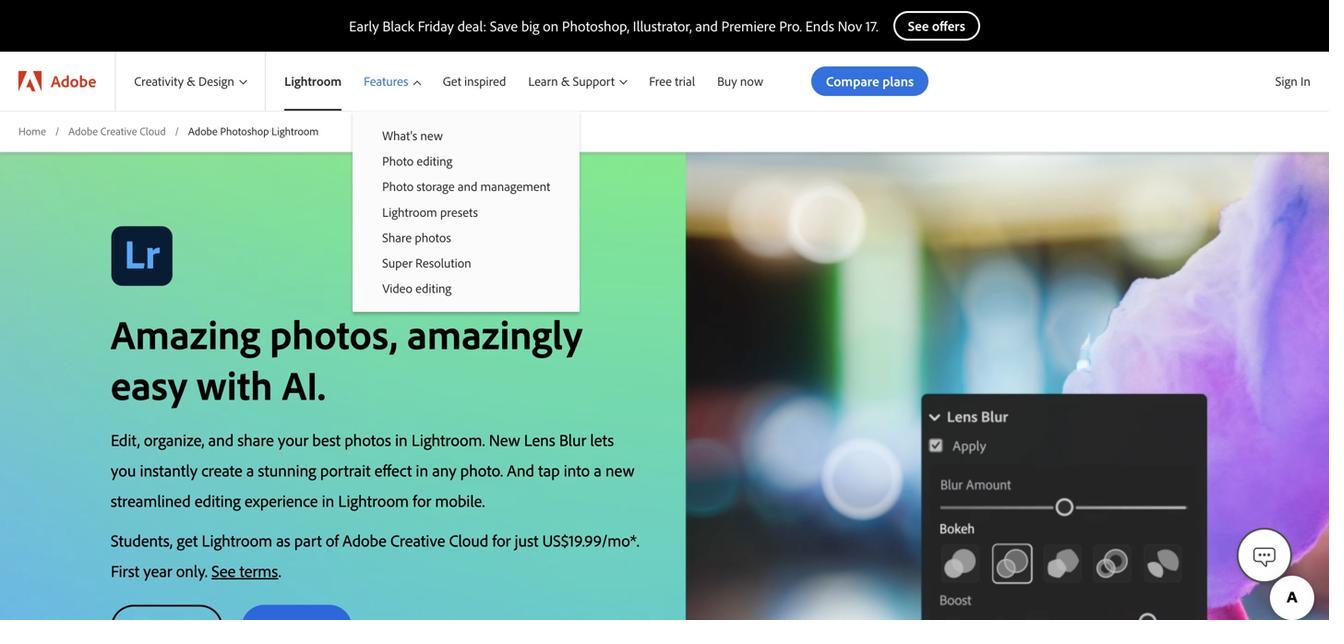 Task type: vqa. For each thing, say whether or not it's contained in the screenshot.
believe
no



Task type: describe. For each thing, give the bounding box(es) containing it.
amazing
[[111, 308, 260, 359]]

creative inside 'link'
[[100, 124, 137, 138]]

stunning
[[258, 460, 316, 481]]

features button
[[353, 52, 432, 111]]

first
[[111, 561, 139, 581]]

best
[[312, 429, 341, 450]]

lightroom inside lightroom presets link
[[382, 204, 437, 220]]

free trial link
[[638, 52, 706, 111]]

see
[[211, 561, 236, 581]]

1 a from the left
[[246, 460, 254, 481]]

you
[[111, 460, 136, 481]]

buy
[[717, 73, 737, 89]]

photos,
[[270, 308, 398, 359]]

presets
[[440, 204, 478, 220]]

edit,
[[111, 429, 140, 450]]

editing for video editing
[[416, 280, 451, 296]]

video
[[382, 280, 413, 296]]

create
[[201, 460, 242, 481]]

your
[[278, 429, 308, 450]]

and
[[507, 460, 534, 481]]

adobe photoshop lightroom
[[188, 124, 319, 138]]

share
[[238, 429, 274, 450]]

as
[[276, 530, 290, 551]]

now
[[740, 73, 763, 89]]

lets
[[590, 429, 614, 450]]

support
[[573, 73, 615, 89]]

resolution
[[415, 255, 471, 271]]

what's new
[[382, 127, 443, 144]]

terms
[[240, 561, 278, 581]]

friday
[[418, 17, 454, 35]]

early black friday deal: save big on photoshop, illustrator, and premiere pro. ends nov 17.
[[349, 17, 879, 35]]

buy now
[[717, 73, 763, 89]]

video editing link
[[353, 276, 580, 301]]

students,
[[111, 530, 173, 551]]

free trial
[[649, 73, 695, 89]]

pro.
[[779, 17, 802, 35]]

lightroom.
[[412, 429, 485, 450]]

and for photo storage and management
[[458, 178, 477, 194]]

creative inside "students, get lightroom as part of adobe creative cloud for just us$19.99/mo*. first year only."
[[390, 530, 445, 551]]

lightroom inside "students, get lightroom as part of adobe creative cloud for just us$19.99/mo*. first year only."
[[202, 530, 272, 551]]

amazing photos, amazingly easy with ai.
[[111, 308, 583, 410]]

free
[[649, 73, 672, 89]]

management
[[480, 178, 550, 194]]

1 horizontal spatial photos
[[415, 229, 451, 245]]

photo storage and management link
[[353, 174, 580, 199]]

for inside edit, organize, and share your best photos in lightroom. new lens blur lets you instantly create a stunning portrait effect in any photo. and tap into a new streamlined editing experience in lightroom for mobile.
[[413, 490, 431, 511]]

get
[[443, 73, 461, 89]]

ends
[[806, 17, 834, 35]]

easy
[[111, 359, 187, 410]]

lightroom presets link
[[353, 199, 580, 225]]

photos inside edit, organize, and share your best photos in lightroom. new lens blur lets you instantly create a stunning portrait effect in any photo. and tap into a new streamlined editing experience in lightroom for mobile.
[[344, 429, 391, 450]]

in
[[1301, 73, 1311, 89]]

and for edit, organize, and share your best photos in lightroom. new lens blur lets you instantly create a stunning portrait effect in any photo. and tap into a new streamlined editing experience in lightroom for mobile.
[[208, 429, 234, 450]]

photo for photo storage and management
[[382, 178, 414, 194]]

lens
[[524, 429, 555, 450]]

for inside "students, get lightroom as part of adobe creative cloud for just us$19.99/mo*. first year only."
[[492, 530, 511, 551]]

part
[[294, 530, 322, 551]]

.
[[278, 561, 281, 581]]

students, get lightroom as part of adobe creative cloud for just us$19.99/mo*. first year only.
[[111, 530, 640, 581]]

on
[[543, 17, 559, 35]]

trial
[[675, 73, 695, 89]]

photo editing
[[382, 153, 453, 169]]

tap
[[538, 460, 560, 481]]

see terms .
[[211, 561, 281, 581]]

early
[[349, 17, 379, 35]]

editing inside edit, organize, and share your best photos in lightroom. new lens blur lets you instantly create a stunning portrait effect in any photo. and tap into a new streamlined editing experience in lightroom for mobile.
[[195, 490, 241, 511]]

what's new link
[[353, 123, 580, 148]]

organize,
[[144, 429, 204, 450]]

creativity & design button
[[116, 52, 265, 111]]

photo storage and management
[[382, 178, 550, 194]]

17.
[[866, 17, 879, 35]]

premiere
[[721, 17, 776, 35]]

into
[[564, 460, 590, 481]]

share photos
[[382, 229, 451, 245]]

0 vertical spatial in
[[395, 429, 408, 450]]

photoshop
[[220, 124, 269, 138]]

adobe inside "students, get lightroom as part of adobe creative cloud for just us$19.99/mo*. first year only."
[[342, 530, 387, 551]]

editing for photo editing
[[417, 153, 453, 169]]

sign
[[1275, 73, 1298, 89]]

lightroom right photoshop on the left top of page
[[272, 124, 319, 138]]

home
[[18, 124, 46, 138]]

get
[[177, 530, 198, 551]]

share
[[382, 229, 412, 245]]



Task type: locate. For each thing, give the bounding box(es) containing it.
in
[[395, 429, 408, 450], [416, 460, 428, 481], [322, 490, 334, 511]]

1 vertical spatial and
[[458, 178, 477, 194]]

lightroom down 'effect' on the left of the page
[[338, 490, 409, 511]]

cloud inside 'link'
[[140, 124, 166, 138]]

0 vertical spatial photos
[[415, 229, 451, 245]]

photo.
[[460, 460, 503, 481]]

and
[[695, 17, 718, 35], [458, 178, 477, 194], [208, 429, 234, 450]]

1 horizontal spatial creative
[[390, 530, 445, 551]]

1 horizontal spatial for
[[492, 530, 511, 551]]

0 vertical spatial for
[[413, 490, 431, 511]]

new inside edit, organize, and share your best photos in lightroom. new lens blur lets you instantly create a stunning portrait effect in any photo. and tap into a new streamlined editing experience in lightroom for mobile.
[[606, 460, 635, 481]]

new
[[489, 429, 520, 450]]

1 vertical spatial cloud
[[449, 530, 488, 551]]

lightroom presets
[[382, 204, 478, 220]]

buy now link
[[706, 52, 774, 111]]

photos down lightroom presets at the left top
[[415, 229, 451, 245]]

0 horizontal spatial and
[[208, 429, 234, 450]]

us$19.99/mo*.
[[542, 530, 640, 551]]

2 horizontal spatial and
[[695, 17, 718, 35]]

cloud down creativity
[[140, 124, 166, 138]]

0 horizontal spatial cloud
[[140, 124, 166, 138]]

0 vertical spatial new
[[420, 127, 443, 144]]

cloud
[[140, 124, 166, 138], [449, 530, 488, 551]]

only.
[[176, 561, 208, 581]]

super resolution
[[382, 255, 471, 271]]

& left design
[[187, 73, 195, 89]]

2 & from the left
[[561, 73, 570, 89]]

0 vertical spatial editing
[[417, 153, 453, 169]]

0 horizontal spatial for
[[413, 490, 431, 511]]

get inspired
[[443, 73, 506, 89]]

portrait
[[320, 460, 371, 481]]

photo for photo editing
[[382, 153, 414, 169]]

any
[[432, 460, 456, 481]]

creative down mobile.
[[390, 530, 445, 551]]

and down the photo editing link
[[458, 178, 477, 194]]

adobe for adobe
[[51, 71, 96, 91]]

1 vertical spatial photo
[[382, 178, 414, 194]]

nov
[[838, 17, 862, 35]]

in up 'effect' on the left of the page
[[395, 429, 408, 450]]

new inside 'what's new' link
[[420, 127, 443, 144]]

streamlined
[[111, 490, 191, 511]]

1 horizontal spatial in
[[395, 429, 408, 450]]

illustrator,
[[633, 17, 692, 35]]

share photos link
[[353, 225, 580, 250]]

lightroom left features
[[284, 73, 342, 89]]

inspired
[[464, 73, 506, 89]]

lightroom up see terms link
[[202, 530, 272, 551]]

0 vertical spatial creative
[[100, 124, 137, 138]]

photoshop,
[[562, 17, 630, 35]]

get inspired link
[[432, 52, 517, 111]]

photo down "what's"
[[382, 153, 414, 169]]

photos up portrait
[[344, 429, 391, 450]]

1 vertical spatial photos
[[344, 429, 391, 450]]

1 vertical spatial in
[[416, 460, 428, 481]]

learn & support button
[[517, 52, 638, 111]]

adobe right 'of'
[[342, 530, 387, 551]]

2 photo from the top
[[382, 178, 414, 194]]

super
[[382, 255, 412, 271]]

and left premiere
[[695, 17, 718, 35]]

adobe inside adobe creative cloud 'link'
[[68, 124, 98, 138]]

creativity
[[134, 73, 184, 89]]

new up photo editing
[[420, 127, 443, 144]]

editing down "super resolution" at the left top
[[416, 280, 451, 296]]

photo editing link
[[353, 148, 580, 174]]

adobe right home
[[68, 124, 98, 138]]

lightroom link
[[266, 52, 353, 111]]

2 vertical spatial editing
[[195, 490, 241, 511]]

design
[[198, 73, 234, 89]]

adobe up the adobe creative cloud
[[51, 71, 96, 91]]

&
[[187, 73, 195, 89], [561, 73, 570, 89]]

new
[[420, 127, 443, 144], [606, 460, 635, 481]]

learn & support
[[528, 73, 615, 89]]

0 horizontal spatial a
[[246, 460, 254, 481]]

0 horizontal spatial in
[[322, 490, 334, 511]]

deal:
[[457, 17, 486, 35]]

1 horizontal spatial &
[[561, 73, 570, 89]]

& right learn
[[561, 73, 570, 89]]

0 vertical spatial photo
[[382, 153, 414, 169]]

1 horizontal spatial and
[[458, 178, 477, 194]]

group
[[353, 111, 580, 312]]

blur
[[559, 429, 586, 450]]

new down lets
[[606, 460, 635, 481]]

photos
[[415, 229, 451, 245], [344, 429, 391, 450]]

sign in button
[[1272, 66, 1314, 97]]

what's
[[382, 127, 417, 144]]

2 a from the left
[[594, 460, 602, 481]]

see terms link
[[211, 561, 278, 581]]

features
[[364, 73, 408, 89]]

adobe for adobe creative cloud
[[68, 124, 98, 138]]

1 horizontal spatial new
[[606, 460, 635, 481]]

for
[[413, 490, 431, 511], [492, 530, 511, 551]]

learn
[[528, 73, 558, 89]]

year
[[143, 561, 172, 581]]

editing down create
[[195, 490, 241, 511]]

ai.
[[282, 359, 326, 410]]

0 horizontal spatial photos
[[344, 429, 391, 450]]

sign in
[[1275, 73, 1311, 89]]

in left any
[[416, 460, 428, 481]]

of
[[326, 530, 339, 551]]

1 vertical spatial for
[[492, 530, 511, 551]]

with
[[197, 359, 273, 410]]

1 vertical spatial creative
[[390, 530, 445, 551]]

cloud inside "students, get lightroom as part of adobe creative cloud for just us$19.99/mo*. first year only."
[[449, 530, 488, 551]]

adobe link
[[0, 52, 115, 111]]

1 vertical spatial editing
[[416, 280, 451, 296]]

0 horizontal spatial &
[[187, 73, 195, 89]]

2 horizontal spatial in
[[416, 460, 428, 481]]

creativity & design
[[134, 73, 234, 89]]

for left the just at the left of page
[[492, 530, 511, 551]]

amazingly
[[407, 308, 583, 359]]

1 photo from the top
[[382, 153, 414, 169]]

& for learn
[[561, 73, 570, 89]]

just
[[515, 530, 539, 551]]

lightroom inside edit, organize, and share your best photos in lightroom. new lens blur lets you instantly create a stunning portrait effect in any photo. and tap into a new streamlined editing experience in lightroom for mobile.
[[338, 490, 409, 511]]

video editing
[[382, 280, 451, 296]]

and up create
[[208, 429, 234, 450]]

adobe left photoshop on the left top of page
[[188, 124, 218, 138]]

effect
[[375, 460, 412, 481]]

lightroom
[[284, 73, 342, 89], [272, 124, 319, 138], [382, 204, 437, 220], [338, 490, 409, 511], [202, 530, 272, 551]]

0 horizontal spatial creative
[[100, 124, 137, 138]]

mobile.
[[435, 490, 485, 511]]

a right the into
[[594, 460, 602, 481]]

adobe for adobe photoshop lightroom
[[188, 124, 218, 138]]

group containing what's new
[[353, 111, 580, 312]]

adobe creative cloud link
[[68, 124, 166, 139]]

super resolution link
[[353, 250, 580, 276]]

edit, organize, and share your best photos in lightroom. new lens blur lets you instantly create a stunning portrait effect in any photo. and tap into a new streamlined editing experience in lightroom for mobile.
[[111, 429, 635, 511]]

1 vertical spatial new
[[606, 460, 635, 481]]

adobe
[[51, 71, 96, 91], [68, 124, 98, 138], [188, 124, 218, 138], [342, 530, 387, 551]]

creative down creativity
[[100, 124, 137, 138]]

home link
[[18, 124, 46, 139]]

editing up storage
[[417, 153, 453, 169]]

0 vertical spatial and
[[695, 17, 718, 35]]

and inside edit, organize, and share your best photos in lightroom. new lens blur lets you instantly create a stunning portrait effect in any photo. and tap into a new streamlined editing experience in lightroom for mobile.
[[208, 429, 234, 450]]

1 & from the left
[[187, 73, 195, 89]]

lightroom inside lightroom link
[[284, 73, 342, 89]]

0 vertical spatial cloud
[[140, 124, 166, 138]]

lightroom up 'share photos'
[[382, 204, 437, 220]]

2 vertical spatial and
[[208, 429, 234, 450]]

2 vertical spatial in
[[322, 490, 334, 511]]

save
[[490, 17, 518, 35]]

photo down photo editing
[[382, 178, 414, 194]]

0 horizontal spatial new
[[420, 127, 443, 144]]

adobe inside adobe link
[[51, 71, 96, 91]]

for left mobile.
[[413, 490, 431, 511]]

big
[[521, 17, 540, 35]]

creative
[[100, 124, 137, 138], [390, 530, 445, 551]]

a right create
[[246, 460, 254, 481]]

1 horizontal spatial cloud
[[449, 530, 488, 551]]

in down portrait
[[322, 490, 334, 511]]

adobe creative cloud
[[68, 124, 166, 138]]

cloud down mobile.
[[449, 530, 488, 551]]

1 horizontal spatial a
[[594, 460, 602, 481]]

& for creativity
[[187, 73, 195, 89]]

a
[[246, 460, 254, 481], [594, 460, 602, 481]]



